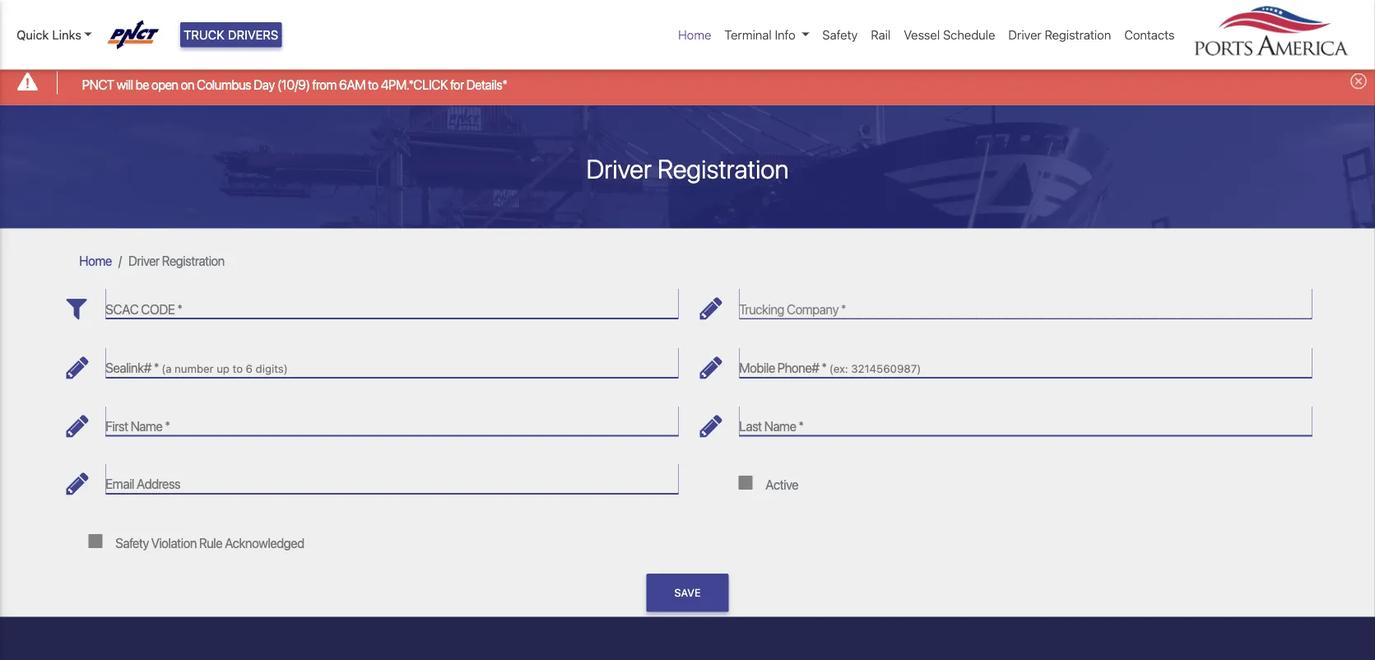 Task type: locate. For each thing, give the bounding box(es) containing it.
0 vertical spatial registration
[[1045, 28, 1112, 42]]

driver
[[1009, 28, 1042, 42], [587, 153, 652, 184], [129, 253, 160, 268]]

close image
[[1351, 73, 1367, 89]]

1 horizontal spatial home link
[[672, 19, 718, 51]]

terminal info link
[[718, 19, 816, 51]]

to inside 'link'
[[368, 77, 379, 92]]

2 horizontal spatial driver
[[1009, 28, 1042, 42]]

violation
[[151, 535, 197, 551]]

vessel schedule link
[[898, 19, 1002, 51]]

0 vertical spatial driver registration
[[1009, 28, 1112, 42]]

home link up scac
[[79, 253, 112, 268]]

rule
[[199, 535, 223, 551]]

* right first
[[165, 418, 170, 434]]

company
[[787, 301, 839, 317]]

truck drivers link
[[180, 22, 282, 47]]

1 vertical spatial to
[[233, 362, 243, 375]]

0 horizontal spatial home
[[79, 253, 112, 268]]

to right 6am
[[368, 77, 379, 92]]

pnct will be open on columbus day (10/9) from 6am to 4pm.*click for details* alert
[[0, 61, 1376, 105]]

None text field
[[740, 348, 1313, 378]]

safety left violation
[[116, 535, 149, 551]]

1 horizontal spatial driver registration
[[587, 153, 789, 184]]

0 vertical spatial home link
[[672, 19, 718, 51]]

driver inside "link"
[[1009, 28, 1042, 42]]

save button
[[647, 574, 729, 612]]

2 vertical spatial driver
[[129, 253, 160, 268]]

*
[[178, 301, 183, 317], [842, 301, 847, 317], [154, 360, 159, 376], [822, 360, 827, 376], [165, 418, 170, 434], [799, 418, 804, 434]]

0 vertical spatial safety
[[823, 28, 858, 42]]

0 vertical spatial to
[[368, 77, 379, 92]]

last name *
[[740, 418, 804, 434]]

1 vertical spatial home
[[79, 253, 112, 268]]

2 name from the left
[[765, 418, 797, 434]]

name
[[131, 418, 163, 434], [765, 418, 797, 434]]

SCAC CODE * search field
[[106, 289, 679, 319]]

vessel schedule
[[904, 28, 996, 42]]

vessel
[[904, 28, 940, 42]]

drivers
[[228, 28, 279, 42]]

digits)
[[256, 362, 288, 375]]

safety for safety
[[823, 28, 858, 42]]

1 horizontal spatial safety
[[823, 28, 858, 42]]

* for last name *
[[799, 418, 804, 434]]

first name *
[[106, 418, 170, 434]]

up
[[217, 362, 230, 375]]

contacts link
[[1118, 19, 1182, 51]]

quick links
[[16, 28, 81, 42]]

links
[[52, 28, 81, 42]]

None text field
[[106, 348, 679, 378]]

trucking
[[740, 301, 785, 317]]

0 horizontal spatial name
[[131, 418, 163, 434]]

driver registration
[[1009, 28, 1112, 42], [587, 153, 789, 184], [129, 253, 225, 268]]

safety link
[[816, 19, 865, 51]]

1 horizontal spatial home
[[678, 28, 712, 42]]

1 name from the left
[[131, 418, 163, 434]]

0 horizontal spatial to
[[233, 362, 243, 375]]

0 vertical spatial driver
[[1009, 28, 1042, 42]]

2 horizontal spatial driver registration
[[1009, 28, 1112, 42]]

safety left rail
[[823, 28, 858, 42]]

0 horizontal spatial driver registration
[[129, 253, 225, 268]]

* for trucking company *
[[842, 301, 847, 317]]

home link
[[672, 19, 718, 51], [79, 253, 112, 268]]

first
[[106, 418, 128, 434]]

2 horizontal spatial registration
[[1045, 28, 1112, 42]]

email address
[[106, 476, 181, 492]]

(a
[[162, 362, 172, 375]]

0 horizontal spatial safety
[[116, 535, 149, 551]]

0 horizontal spatial driver
[[129, 253, 160, 268]]

name right first
[[131, 418, 163, 434]]

registration
[[1045, 28, 1112, 42], [658, 153, 789, 184], [162, 253, 225, 268]]

home up pnct will be open on columbus day (10/9) from 6am to 4pm.*click for details* alert
[[678, 28, 712, 42]]

quick
[[16, 28, 49, 42]]

to
[[368, 77, 379, 92], [233, 362, 243, 375]]

1 vertical spatial safety
[[116, 535, 149, 551]]

sealink# * (a number up to 6 digits)
[[106, 360, 288, 376]]

1 horizontal spatial driver
[[587, 153, 652, 184]]

safety
[[823, 28, 858, 42], [116, 535, 149, 551]]

scac code *
[[106, 301, 183, 317]]

1 horizontal spatial name
[[765, 418, 797, 434]]

rail
[[871, 28, 891, 42]]

Trucking Company * text field
[[740, 289, 1313, 319]]

pnct will be open on columbus day (10/9) from 6am to 4pm.*click for details* link
[[82, 75, 508, 94]]

home up scac
[[79, 253, 112, 268]]

2 vertical spatial driver registration
[[129, 253, 225, 268]]

6am
[[339, 77, 366, 92]]

driver registration inside "link"
[[1009, 28, 1112, 42]]

name right last
[[765, 418, 797, 434]]

* right company on the top right of page
[[842, 301, 847, 317]]

registration inside driver registration "link"
[[1045, 28, 1112, 42]]

will
[[117, 77, 133, 92]]

* left (ex: on the right of page
[[822, 360, 827, 376]]

day
[[254, 77, 275, 92]]

schedule
[[943, 28, 996, 42]]

Last Name * text field
[[740, 406, 1313, 436]]

* right code
[[178, 301, 183, 317]]

home link up pnct will be open on columbus day (10/9) from 6am to 4pm.*click for details* alert
[[672, 19, 718, 51]]

1 vertical spatial home link
[[79, 253, 112, 268]]

1 vertical spatial driver
[[587, 153, 652, 184]]

* right last
[[799, 418, 804, 434]]

1 horizontal spatial to
[[368, 77, 379, 92]]

1 horizontal spatial registration
[[658, 153, 789, 184]]

0 horizontal spatial registration
[[162, 253, 225, 268]]

terminal
[[725, 28, 772, 42]]

to left 6
[[233, 362, 243, 375]]

open
[[152, 77, 179, 92]]

home
[[678, 28, 712, 42], [79, 253, 112, 268]]

number
[[175, 362, 214, 375]]

safety violation rule acknowledged
[[116, 535, 305, 551]]



Task type: describe. For each thing, give the bounding box(es) containing it.
details*
[[467, 77, 508, 92]]

code
[[141, 301, 175, 317]]

* for first name *
[[165, 418, 170, 434]]

pnct
[[82, 77, 114, 92]]

pnct will be open on columbus day (10/9) from 6am to 4pm.*click for details*
[[82, 77, 508, 92]]

address
[[137, 476, 181, 492]]

truck
[[184, 28, 225, 42]]

safety for safety violation rule acknowledged
[[116, 535, 149, 551]]

columbus
[[197, 77, 251, 92]]

* left (a
[[154, 360, 159, 376]]

sealink#
[[106, 360, 152, 376]]

(ex:
[[830, 362, 849, 375]]

3214560987)
[[852, 362, 921, 375]]

rail link
[[865, 19, 898, 51]]

1 vertical spatial driver registration
[[587, 153, 789, 184]]

6
[[246, 362, 253, 375]]

truck drivers
[[184, 28, 279, 42]]

be
[[136, 77, 149, 92]]

active
[[766, 477, 799, 492]]

0 horizontal spatial home link
[[79, 253, 112, 268]]

from
[[313, 77, 337, 92]]

(10/9)
[[277, 77, 310, 92]]

First Name * text field
[[106, 406, 679, 436]]

email
[[106, 476, 134, 492]]

mobile phone# * (ex: 3214560987)
[[740, 360, 921, 376]]

name for first
[[131, 418, 163, 434]]

2 vertical spatial registration
[[162, 253, 225, 268]]

quick links link
[[16, 25, 92, 44]]

driver registration link
[[1002, 19, 1118, 51]]

acknowledged
[[225, 535, 305, 551]]

name for last
[[765, 418, 797, 434]]

info
[[775, 28, 796, 42]]

* for scac code *
[[178, 301, 183, 317]]

scac
[[106, 301, 139, 317]]

4pm.*click
[[381, 77, 448, 92]]

Email Address text field
[[106, 464, 679, 494]]

terminal info
[[725, 28, 796, 42]]

last
[[740, 418, 762, 434]]

on
[[181, 77, 194, 92]]

* for mobile phone# * (ex: 3214560987)
[[822, 360, 827, 376]]

mobile
[[740, 360, 776, 376]]

trucking company *
[[740, 301, 847, 317]]

1 vertical spatial registration
[[658, 153, 789, 184]]

contacts
[[1125, 28, 1175, 42]]

to inside the sealink# * (a number up to 6 digits)
[[233, 362, 243, 375]]

save
[[675, 587, 701, 599]]

0 vertical spatial home
[[678, 28, 712, 42]]

phone#
[[778, 360, 820, 376]]

for
[[451, 77, 464, 92]]



Task type: vqa. For each thing, say whether or not it's contained in the screenshot.
DRIVER to the bottom
yes



